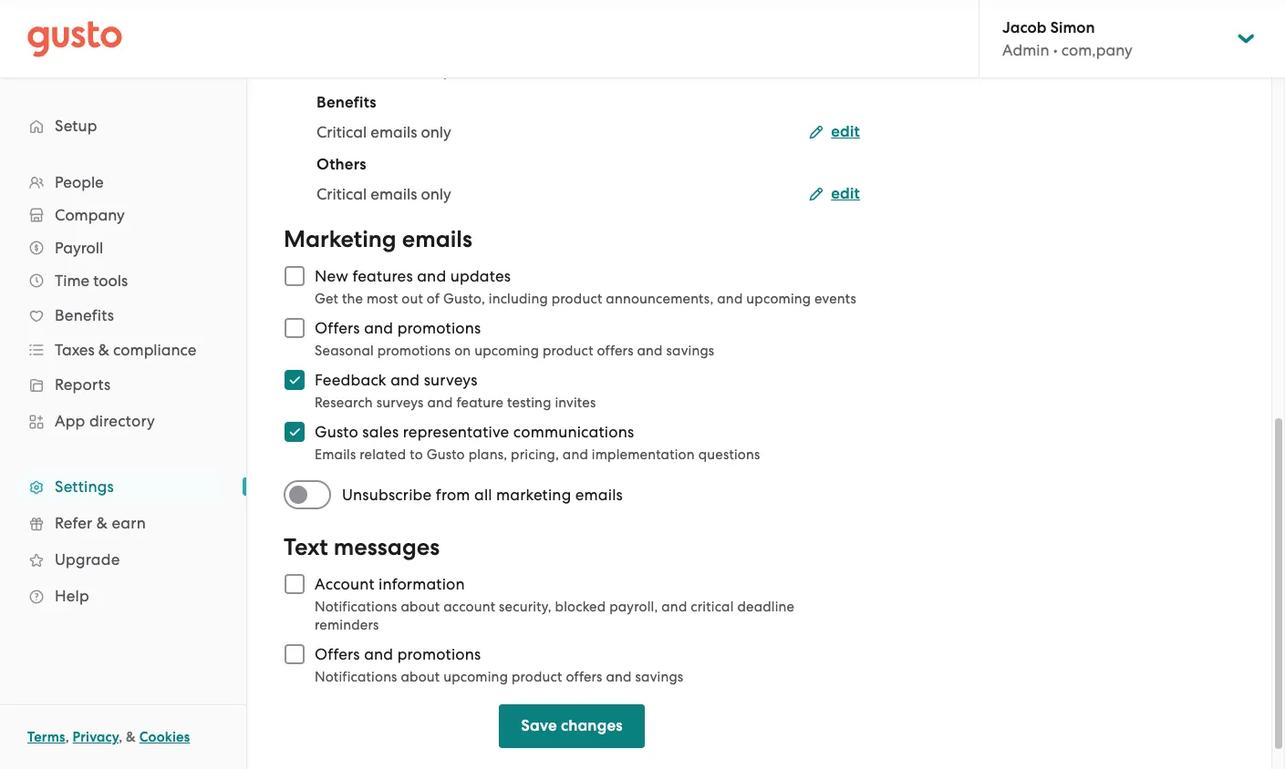 Task type: describe. For each thing, give the bounding box(es) containing it.
directory
[[89, 412, 155, 431]]

1 vertical spatial upcoming
[[475, 343, 539, 359]]

security,
[[499, 599, 552, 616]]

•
[[1053, 41, 1058, 59]]

1 edit button from the top
[[809, 59, 860, 81]]

jacob
[[1003, 18, 1047, 37]]

earn
[[112, 514, 146, 533]]

of
[[427, 291, 440, 307]]

2 vertical spatial upcoming
[[443, 670, 508, 686]]

critical emails only for others
[[317, 185, 451, 203]]

only for benefits
[[421, 123, 451, 141]]

offers for text
[[315, 646, 360, 664]]

to
[[410, 447, 423, 463]]

announcements,
[[606, 291, 714, 307]]

help link
[[18, 580, 228, 613]]

list containing people
[[0, 166, 246, 615]]

2 vertical spatial product
[[512, 670, 563, 686]]

promotions for text messages
[[397, 646, 481, 664]]

critical for others
[[317, 185, 367, 203]]

unsubscribe from all marketing emails
[[342, 486, 623, 504]]

cookies
[[139, 730, 190, 746]]

upgrade link
[[18, 544, 228, 577]]

1 , from the left
[[65, 730, 69, 746]]

out
[[402, 291, 423, 307]]

text messages
[[284, 534, 440, 562]]

payroll,
[[609, 599, 658, 616]]

implementation
[[592, 447, 695, 463]]

& for earn
[[96, 514, 108, 533]]

Feedback and surveys checkbox
[[275, 360, 315, 400]]

questions
[[698, 447, 760, 463]]

1 only from the top
[[421, 61, 451, 79]]

cookies button
[[139, 727, 190, 749]]

marketing
[[496, 486, 571, 504]]

unsubscribe
[[342, 486, 432, 504]]

reports link
[[18, 369, 228, 401]]

0 vertical spatial surveys
[[424, 371, 478, 390]]

1 vertical spatial promotions
[[377, 343, 451, 359]]

taxes & compliance button
[[18, 334, 228, 367]]

most
[[367, 291, 398, 307]]

time tools button
[[18, 265, 228, 297]]

research
[[315, 395, 373, 411]]

notifications about account security, blocked payroll, and critical deadline reminders
[[315, 599, 795, 634]]

notifications for offers
[[315, 670, 397, 686]]

and down communications
[[563, 447, 588, 463]]

Account information checkbox
[[275, 565, 315, 605]]

upgrade
[[55, 551, 120, 569]]

settings link
[[18, 471, 228, 504]]

simon
[[1050, 18, 1095, 37]]

offers for marketing
[[315, 319, 360, 338]]

setup link
[[18, 109, 228, 142]]

deadline
[[737, 599, 795, 616]]

New features and updates checkbox
[[275, 256, 315, 296]]

taxes
[[55, 341, 95, 359]]

only for others
[[421, 185, 451, 203]]

changes
[[561, 717, 623, 736]]

save changes
[[521, 717, 623, 736]]

get the most out of gusto, including product announcements, and upcoming events
[[315, 291, 857, 307]]

and up changes on the bottom left of page
[[606, 670, 632, 686]]

critical
[[691, 599, 734, 616]]

edit button for others
[[809, 183, 860, 205]]

all
[[474, 486, 492, 504]]

refer
[[55, 514, 92, 533]]

plans,
[[469, 447, 507, 463]]

1 vertical spatial product
[[543, 343, 594, 359]]

edit for others
[[831, 184, 860, 203]]

refer & earn
[[55, 514, 146, 533]]

and right announcements,
[[717, 291, 743, 307]]

compliance
[[113, 341, 197, 359]]

1 vertical spatial surveys
[[376, 395, 424, 411]]

others
[[317, 155, 366, 174]]

reminders
[[315, 618, 379, 634]]

gusto navigation element
[[0, 78, 246, 644]]

0 vertical spatial savings
[[666, 343, 715, 359]]

save
[[521, 717, 557, 736]]

and inside notifications about account security, blocked payroll, and critical deadline reminders
[[662, 599, 687, 616]]

setup
[[55, 117, 97, 135]]

from
[[436, 486, 470, 504]]

1 critical emails only from the top
[[317, 61, 451, 79]]

edit for benefits
[[831, 122, 860, 141]]

new
[[315, 267, 349, 286]]

blocked
[[555, 599, 606, 616]]

feedback
[[315, 371, 387, 390]]

emails for edit button corresponding to benefits
[[371, 123, 417, 141]]

time tools
[[55, 272, 128, 290]]

related
[[360, 447, 406, 463]]

text
[[284, 534, 328, 562]]

promotions for marketing emails
[[397, 319, 481, 338]]

1 vertical spatial offers
[[566, 670, 603, 686]]

messages
[[334, 534, 440, 562]]

save changes button
[[499, 705, 645, 749]]

1 critical from the top
[[317, 61, 367, 79]]

people button
[[18, 166, 228, 199]]

on
[[454, 343, 471, 359]]

company button
[[18, 199, 228, 232]]



Task type: locate. For each thing, give the bounding box(es) containing it.
offers down the get the most out of gusto, including product announcements, and upcoming events at the top of the page
[[597, 343, 634, 359]]

about for information
[[401, 599, 440, 616]]

notifications about upcoming product offers and savings
[[315, 670, 684, 686]]

savings down announcements,
[[666, 343, 715, 359]]

only
[[421, 61, 451, 79], [421, 123, 451, 141], [421, 185, 451, 203]]

new features and updates
[[315, 267, 511, 286]]

0 horizontal spatial ,
[[65, 730, 69, 746]]

communications
[[513, 423, 634, 442]]

Unsubscribe from all marketing emails checkbox
[[284, 475, 342, 515]]

1 offers from the top
[[315, 319, 360, 338]]

sales
[[362, 423, 399, 442]]

2 vertical spatial promotions
[[397, 646, 481, 664]]

offers down reminders
[[315, 646, 360, 664]]

features
[[352, 267, 413, 286]]

surveys up research surveys and feature testing invites
[[424, 371, 478, 390]]

offers and promotions
[[315, 319, 481, 338], [315, 646, 481, 664]]

0 vertical spatial benefits
[[317, 93, 377, 112]]

2 offers and promotions from the top
[[315, 646, 481, 664]]

2 edit from the top
[[831, 122, 860, 141]]

research surveys and feature testing invites
[[315, 395, 596, 411]]

0 vertical spatial notifications
[[315, 599, 397, 616]]

offers
[[315, 319, 360, 338], [315, 646, 360, 664]]

1 vertical spatial offers and promotions
[[315, 646, 481, 664]]

emails related to gusto plans, pricing, and implementation questions
[[315, 447, 760, 463]]

0 vertical spatial about
[[401, 599, 440, 616]]

2 vertical spatial critical
[[317, 185, 367, 203]]

, left privacy
[[65, 730, 69, 746]]

savings down payroll, at the bottom
[[635, 670, 684, 686]]

and down reminders
[[364, 646, 393, 664]]

and up of
[[417, 267, 446, 286]]

help
[[55, 587, 89, 606]]

0 vertical spatial critical emails only
[[317, 61, 451, 79]]

Offers and promotions checkbox
[[275, 308, 315, 348]]

0 vertical spatial offers
[[315, 319, 360, 338]]

3 critical from the top
[[317, 185, 367, 203]]

time
[[55, 272, 89, 290]]

product up 'invites'
[[543, 343, 594, 359]]

settings
[[55, 478, 114, 496]]

offers and promotions down reminders
[[315, 646, 481, 664]]

gusto
[[315, 423, 358, 442], [427, 447, 465, 463]]

notifications for account
[[315, 599, 397, 616]]

notifications up reminders
[[315, 599, 397, 616]]

& right taxes
[[98, 341, 109, 359]]

critical for benefits
[[317, 123, 367, 141]]

upcoming down "account"
[[443, 670, 508, 686]]

1 notifications from the top
[[315, 599, 397, 616]]

product right including
[[552, 291, 603, 307]]

marketing emails
[[284, 225, 472, 254]]

0 vertical spatial only
[[421, 61, 451, 79]]

edit button for benefits
[[809, 121, 860, 143]]

notifications inside notifications about account security, blocked payroll, and critical deadline reminders
[[315, 599, 397, 616]]

account
[[443, 599, 495, 616]]

payroll
[[55, 239, 103, 257]]

gusto sales representative communications
[[315, 423, 634, 442]]

2 only from the top
[[421, 123, 451, 141]]

3 critical emails only from the top
[[317, 185, 451, 203]]

0 vertical spatial product
[[552, 291, 603, 307]]

upcoming right on
[[475, 343, 539, 359]]

&
[[98, 341, 109, 359], [96, 514, 108, 533], [126, 730, 136, 746]]

1 horizontal spatial ,
[[119, 730, 123, 746]]

account
[[315, 576, 375, 594]]

upcoming left the events
[[747, 291, 811, 307]]

2 vertical spatial &
[[126, 730, 136, 746]]

savings
[[666, 343, 715, 359], [635, 670, 684, 686]]

2 critical emails only from the top
[[317, 123, 451, 141]]

2 notifications from the top
[[315, 670, 397, 686]]

pricing,
[[511, 447, 559, 463]]

0 vertical spatial edit
[[831, 60, 860, 79]]

promotions down of
[[397, 319, 481, 338]]

about
[[401, 599, 440, 616], [401, 670, 440, 686]]

offers and promotions for messages
[[315, 646, 481, 664]]

0 vertical spatial offers and promotions
[[315, 319, 481, 338]]

emails
[[315, 447, 356, 463]]

product up save
[[512, 670, 563, 686]]

and up representative
[[427, 395, 453, 411]]

terms , privacy , & cookies
[[27, 730, 190, 746]]

1 vertical spatial only
[[421, 123, 451, 141]]

1 vertical spatial gusto
[[427, 447, 465, 463]]

refer & earn link
[[18, 507, 228, 540]]

3 only from the top
[[421, 185, 451, 203]]

3 edit button from the top
[[809, 183, 860, 205]]

benefits down time tools
[[55, 307, 114, 325]]

invites
[[555, 395, 596, 411]]

2 vertical spatial edit button
[[809, 183, 860, 205]]

edit
[[831, 60, 860, 79], [831, 122, 860, 141], [831, 184, 860, 203]]

and down most
[[364, 319, 393, 338]]

2 vertical spatial critical emails only
[[317, 185, 451, 203]]

0 vertical spatial &
[[98, 341, 109, 359]]

2 about from the top
[[401, 670, 440, 686]]

privacy
[[73, 730, 119, 746]]

& left cookies 'button'
[[126, 730, 136, 746]]

upcoming
[[747, 291, 811, 307], [475, 343, 539, 359], [443, 670, 508, 686]]

edit button
[[809, 59, 860, 81], [809, 121, 860, 143], [809, 183, 860, 205]]

feature
[[457, 395, 504, 411]]

& left earn
[[96, 514, 108, 533]]

1 vertical spatial critical
[[317, 123, 367, 141]]

benefits inside benefits link
[[55, 307, 114, 325]]

about for and
[[401, 670, 440, 686]]

1 horizontal spatial gusto
[[427, 447, 465, 463]]

1 vertical spatial critical emails only
[[317, 123, 451, 141]]

representative
[[403, 423, 509, 442]]

2 , from the left
[[119, 730, 123, 746]]

1 vertical spatial savings
[[635, 670, 684, 686]]

& inside dropdown button
[[98, 341, 109, 359]]

1 vertical spatial benefits
[[55, 307, 114, 325]]

benefits up the 'others'
[[317, 93, 377, 112]]

and down announcements,
[[637, 343, 663, 359]]

promotions
[[397, 319, 481, 338], [377, 343, 451, 359], [397, 646, 481, 664]]

offers up seasonal
[[315, 319, 360, 338]]

emails for edit button associated with others
[[371, 185, 417, 203]]

about inside notifications about account security, blocked payroll, and critical deadline reminders
[[401, 599, 440, 616]]

benefits link
[[18, 299, 228, 332]]

0 vertical spatial offers
[[597, 343, 634, 359]]

marketing
[[284, 225, 397, 254]]

0 vertical spatial upcoming
[[747, 291, 811, 307]]

critical emails only for benefits
[[317, 123, 451, 141]]

feedback and surveys
[[315, 371, 478, 390]]

emails
[[371, 61, 417, 79], [371, 123, 417, 141], [371, 185, 417, 203], [402, 225, 472, 254], [575, 486, 623, 504]]

promotions up feedback and surveys
[[377, 343, 451, 359]]

0 vertical spatial gusto
[[315, 423, 358, 442]]

, left cookies 'button'
[[119, 730, 123, 746]]

surveys
[[424, 371, 478, 390], [376, 395, 424, 411]]

surveys down feedback and surveys
[[376, 395, 424, 411]]

account information
[[315, 576, 465, 594]]

Offers and promotions checkbox
[[275, 635, 315, 675]]

Gusto sales representative communications checkbox
[[275, 412, 315, 452]]

home image
[[27, 21, 122, 57]]

benefits
[[317, 93, 377, 112], [55, 307, 114, 325]]

taxes & compliance
[[55, 341, 197, 359]]

jacob simon admin • com,pany
[[1003, 18, 1133, 59]]

notifications down reminders
[[315, 670, 397, 686]]

offers and promotions for emails
[[315, 319, 481, 338]]

and right feedback
[[391, 371, 420, 390]]

1 vertical spatial about
[[401, 670, 440, 686]]

payroll button
[[18, 232, 228, 265]]

company
[[55, 206, 125, 224]]

people
[[55, 173, 104, 192]]

app directory link
[[18, 405, 228, 438]]

offers up changes on the bottom left of page
[[566, 670, 603, 686]]

1 offers and promotions from the top
[[315, 319, 481, 338]]

updates
[[450, 267, 511, 286]]

gusto up emails
[[315, 423, 358, 442]]

2 critical from the top
[[317, 123, 367, 141]]

1 vertical spatial offers
[[315, 646, 360, 664]]

reports
[[55, 376, 111, 394]]

seasonal
[[315, 343, 374, 359]]

gusto,
[[443, 291, 485, 307]]

events
[[815, 291, 857, 307]]

offers
[[597, 343, 634, 359], [566, 670, 603, 686]]

2 vertical spatial edit
[[831, 184, 860, 203]]

2 offers from the top
[[315, 646, 360, 664]]

including
[[489, 291, 548, 307]]

,
[[65, 730, 69, 746], [119, 730, 123, 746]]

testing
[[507, 395, 552, 411]]

app
[[55, 412, 85, 431]]

critical emails only
[[317, 61, 451, 79], [317, 123, 451, 141], [317, 185, 451, 203]]

& for compliance
[[98, 341, 109, 359]]

1 edit from the top
[[831, 60, 860, 79]]

app directory
[[55, 412, 155, 431]]

3 edit from the top
[[831, 184, 860, 203]]

admin
[[1003, 41, 1050, 59]]

gusto down representative
[[427, 447, 465, 463]]

the
[[342, 291, 363, 307]]

0 vertical spatial promotions
[[397, 319, 481, 338]]

list
[[0, 166, 246, 615]]

terms
[[27, 730, 65, 746]]

com,pany
[[1062, 41, 1133, 59]]

seasonal promotions on upcoming product offers and savings
[[315, 343, 715, 359]]

1 horizontal spatial benefits
[[317, 93, 377, 112]]

tools
[[93, 272, 128, 290]]

get
[[315, 291, 338, 307]]

1 vertical spatial &
[[96, 514, 108, 533]]

0 horizontal spatial benefits
[[55, 307, 114, 325]]

1 vertical spatial notifications
[[315, 670, 397, 686]]

emails for 3rd edit button from the bottom
[[371, 61, 417, 79]]

1 vertical spatial edit
[[831, 122, 860, 141]]

offers and promotions down out
[[315, 319, 481, 338]]

0 vertical spatial edit button
[[809, 59, 860, 81]]

2 edit button from the top
[[809, 121, 860, 143]]

information
[[379, 576, 465, 594]]

2 vertical spatial only
[[421, 185, 451, 203]]

notifications
[[315, 599, 397, 616], [315, 670, 397, 686]]

and left critical
[[662, 599, 687, 616]]

1 vertical spatial edit button
[[809, 121, 860, 143]]

0 vertical spatial critical
[[317, 61, 367, 79]]

1 about from the top
[[401, 599, 440, 616]]

promotions down "account"
[[397, 646, 481, 664]]

0 horizontal spatial gusto
[[315, 423, 358, 442]]



Task type: vqa. For each thing, say whether or not it's contained in the screenshot.
"Bulk I-9 and W-4 form packages"
no



